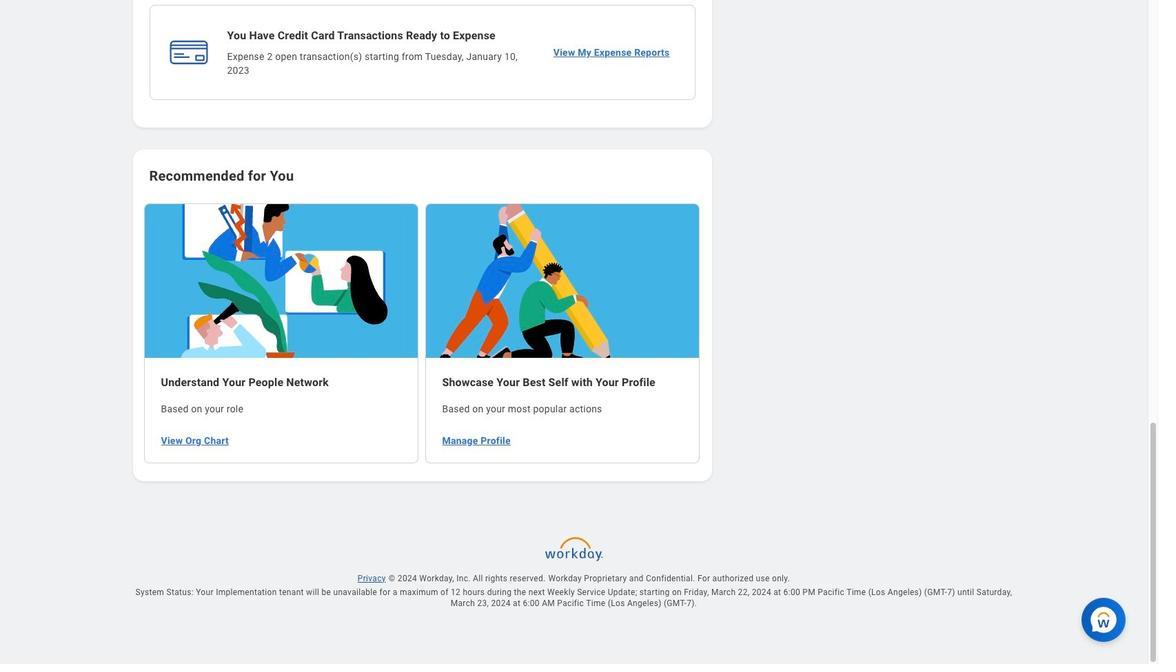 Task type: vqa. For each thing, say whether or not it's contained in the screenshot.
Footer
yes



Task type: describe. For each thing, give the bounding box(es) containing it.
workday assistant region
[[1082, 592, 1132, 642]]



Task type: locate. For each thing, give the bounding box(es) containing it.
footer
[[111, 531, 1037, 664]]

list
[[144, 202, 701, 465]]



